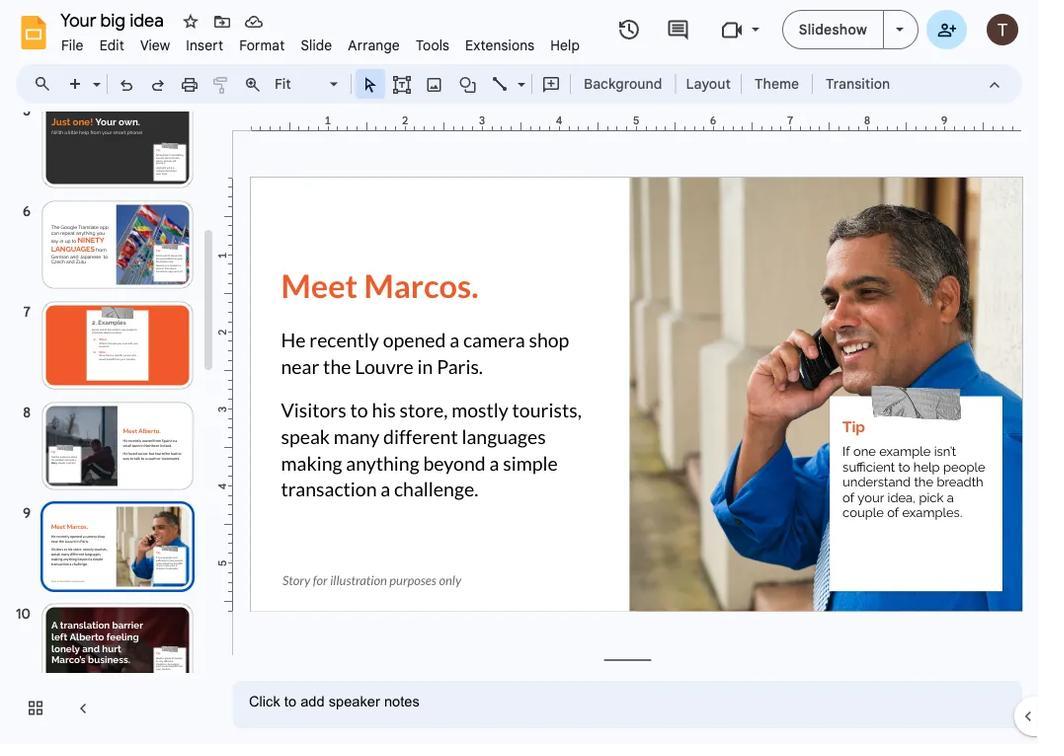 Task type: locate. For each thing, give the bounding box(es) containing it.
tools
[[416, 37, 449, 54]]

application
[[0, 0, 1038, 745]]

slide menu item
[[293, 34, 340, 57]]

transition
[[826, 75, 890, 92]]

edit
[[99, 37, 124, 54]]

arrange menu item
[[340, 34, 408, 57]]

Zoom field
[[269, 70, 347, 99]]

share. anyone with the link. anyone who has the link can access. no sign-in required. image
[[937, 20, 956, 38]]

insert menu item
[[178, 34, 231, 57]]

help menu item
[[542, 34, 588, 57]]

help
[[550, 37, 580, 54]]

background button
[[575, 69, 671, 99]]

slideshow button
[[782, 10, 884, 49]]

shape image
[[457, 70, 480, 98]]

menu bar
[[53, 26, 588, 58]]

Zoom text field
[[272, 70, 327, 98]]

view
[[140, 37, 170, 54]]

menu bar containing file
[[53, 26, 588, 58]]

select line image
[[513, 71, 525, 78]]

extensions
[[465, 37, 535, 54]]

slideshow
[[799, 21, 867, 38]]

file
[[61, 37, 84, 54]]

Rename text field
[[53, 8, 175, 32]]

layout
[[686, 75, 731, 92]]

arrange
[[348, 37, 400, 54]]

format menu item
[[231, 34, 293, 57]]

Star checkbox
[[177, 8, 204, 36]]

background
[[584, 75, 662, 92]]

view menu item
[[132, 34, 178, 57]]

navigation
[[0, 95, 238, 745]]

edit menu item
[[91, 34, 132, 57]]

file menu item
[[53, 34, 91, 57]]

insert
[[186, 37, 223, 54]]



Task type: describe. For each thing, give the bounding box(es) containing it.
extensions menu item
[[457, 34, 542, 57]]

Menus field
[[25, 70, 68, 98]]

layout button
[[680, 69, 737, 99]]

insert image image
[[423, 70, 446, 98]]

new slide with layout image
[[88, 71, 101, 78]]

application containing slideshow
[[0, 0, 1038, 745]]

transition button
[[817, 69, 899, 99]]

menu bar banner
[[0, 0, 1038, 745]]

theme button
[[746, 69, 808, 99]]

theme
[[754, 75, 799, 92]]

menu bar inside menu bar banner
[[53, 26, 588, 58]]

format
[[239, 37, 285, 54]]

presentation options image
[[896, 28, 904, 32]]

tools menu item
[[408, 34, 457, 57]]

slide
[[301, 37, 332, 54]]

main toolbar
[[58, 69, 900, 99]]



Task type: vqa. For each thing, say whether or not it's contained in the screenshot.
Share button
no



